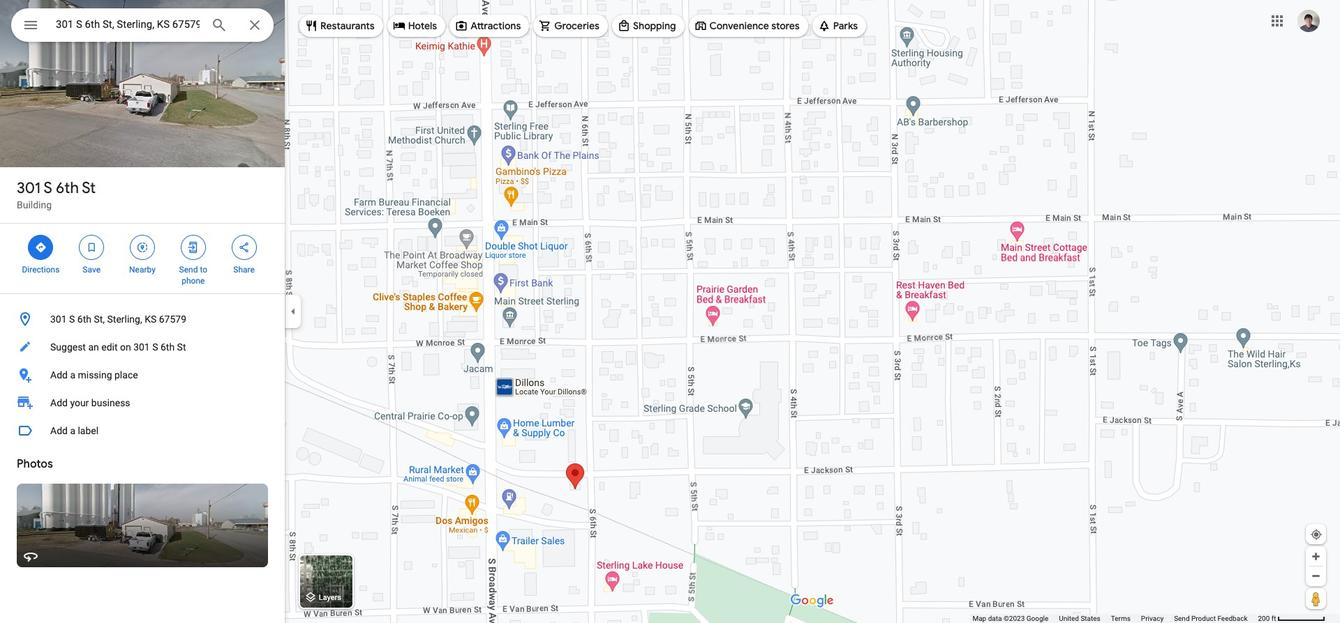 Task type: locate. For each thing, give the bounding box(es) containing it.

[[238, 240, 250, 255]]

6th for st,
[[77, 314, 91, 325]]

google account: nolan park  
(nolan.park@adept.ai) image
[[1297, 10, 1320, 32]]

301 for st,
[[50, 314, 67, 325]]

0 horizontal spatial st
[[82, 179, 96, 198]]

1 horizontal spatial 301
[[50, 314, 67, 325]]

collapse side panel image
[[285, 304, 301, 320]]

st
[[82, 179, 96, 198], [177, 342, 186, 353]]

301 s 6th st, sterling, ks 67579 button
[[0, 306, 285, 334]]

missing
[[78, 370, 112, 381]]

301 s 6th st main content
[[0, 0, 285, 624]]

send product feedback button
[[1174, 615, 1248, 624]]

2 vertical spatial 301
[[133, 342, 150, 353]]

301 up suggest
[[50, 314, 67, 325]]

add left your in the left bottom of the page
[[50, 398, 68, 409]]

0 vertical spatial add
[[50, 370, 68, 381]]

s for st
[[44, 179, 52, 198]]

privacy button
[[1141, 615, 1164, 624]]

0 vertical spatial 301
[[17, 179, 41, 198]]

1 vertical spatial a
[[70, 426, 75, 437]]

0 vertical spatial send
[[179, 265, 198, 275]]

1 vertical spatial add
[[50, 398, 68, 409]]

google maps element
[[0, 0, 1340, 624]]

a for missing
[[70, 370, 75, 381]]

send inside button
[[1174, 616, 1190, 623]]

1 horizontal spatial s
[[69, 314, 75, 325]]

footer containing map data ©2023 google
[[973, 615, 1258, 624]]

attractions button
[[450, 9, 529, 43]]

add your business link
[[0, 389, 285, 417]]

200
[[1258, 616, 1270, 623]]

nearby
[[129, 265, 156, 275]]

67579
[[159, 314, 186, 325]]

301 right on at the bottom of the page
[[133, 342, 150, 353]]

6th inside button
[[160, 342, 175, 353]]

2 vertical spatial 6th
[[160, 342, 175, 353]]

1 vertical spatial 301
[[50, 314, 67, 325]]

a left missing
[[70, 370, 75, 381]]

footer
[[973, 615, 1258, 624]]

suggest an edit on 301 s 6th st
[[50, 342, 186, 353]]

2 vertical spatial add
[[50, 426, 68, 437]]

hotels button
[[387, 9, 445, 43]]

301 inside 301 s 6th st, sterling, ks 67579 button
[[50, 314, 67, 325]]

s up building
[[44, 179, 52, 198]]

1 horizontal spatial send
[[1174, 616, 1190, 623]]

zoom out image
[[1311, 572, 1321, 582]]

shopping button
[[612, 9, 684, 43]]

s inside button
[[69, 314, 75, 325]]

photos
[[17, 458, 53, 472]]

200 ft button
[[1258, 616, 1325, 623]]

st up 
[[82, 179, 96, 198]]

send
[[179, 265, 198, 275], [1174, 616, 1190, 623]]

2 add from the top
[[50, 398, 68, 409]]

301
[[17, 179, 41, 198], [50, 314, 67, 325], [133, 342, 150, 353]]

0 horizontal spatial s
[[44, 179, 52, 198]]

send left product
[[1174, 616, 1190, 623]]

add down suggest
[[50, 370, 68, 381]]

1 vertical spatial 6th
[[77, 314, 91, 325]]

add
[[50, 370, 68, 381], [50, 398, 68, 409], [50, 426, 68, 437]]

©2023
[[1004, 616, 1025, 623]]

1 vertical spatial send
[[1174, 616, 1190, 623]]

0 horizontal spatial 301
[[17, 179, 41, 198]]

0 vertical spatial 6th
[[56, 179, 79, 198]]

6th
[[56, 179, 79, 198], [77, 314, 91, 325], [160, 342, 175, 353]]

None field
[[56, 16, 200, 33]]

2 a from the top
[[70, 426, 75, 437]]

building
[[17, 200, 52, 211]]

suggest an edit on 301 s 6th st button
[[0, 334, 285, 362]]

send up phone in the left of the page
[[179, 265, 198, 275]]

1 horizontal spatial st
[[177, 342, 186, 353]]

1 vertical spatial st
[[177, 342, 186, 353]]

0 vertical spatial s
[[44, 179, 52, 198]]

to
[[200, 265, 207, 275]]

200 ft
[[1258, 616, 1276, 623]]


[[136, 240, 149, 255]]

convenience
[[710, 20, 769, 32]]

edit
[[101, 342, 118, 353]]

301 S 6th St, Sterling, KS 67579 field
[[11, 8, 274, 42]]

0 vertical spatial a
[[70, 370, 75, 381]]

convenience stores button
[[689, 9, 808, 43]]

s
[[44, 179, 52, 198], [69, 314, 75, 325], [152, 342, 158, 353]]

0 horizontal spatial send
[[179, 265, 198, 275]]


[[34, 240, 47, 255]]

st inside 301 s 6th st building
[[82, 179, 96, 198]]

business
[[91, 398, 130, 409]]

0 vertical spatial st
[[82, 179, 96, 198]]

st down 67579
[[177, 342, 186, 353]]

2 vertical spatial s
[[152, 342, 158, 353]]

1 a from the top
[[70, 370, 75, 381]]

 search field
[[11, 8, 274, 45]]

a
[[70, 370, 75, 381], [70, 426, 75, 437]]

6th inside button
[[77, 314, 91, 325]]

add a missing place
[[50, 370, 138, 381]]

place
[[114, 370, 138, 381]]

1 add from the top
[[50, 370, 68, 381]]

on
[[120, 342, 131, 353]]

show street view coverage image
[[1306, 589, 1326, 610]]

add for add your business
[[50, 398, 68, 409]]

hotels
[[408, 20, 437, 32]]

s left the st,
[[69, 314, 75, 325]]

6th inside 301 s 6th st building
[[56, 179, 79, 198]]

2 horizontal spatial s
[[152, 342, 158, 353]]

add left label
[[50, 426, 68, 437]]

add your business
[[50, 398, 130, 409]]

s for st,
[[69, 314, 75, 325]]

2 horizontal spatial 301
[[133, 342, 150, 353]]

s down ks
[[152, 342, 158, 353]]

send to phone
[[179, 265, 207, 286]]

a left label
[[70, 426, 75, 437]]

301 up building
[[17, 179, 41, 198]]

3 add from the top
[[50, 426, 68, 437]]

states
[[1081, 616, 1100, 623]]

1 vertical spatial s
[[69, 314, 75, 325]]

restaurants
[[320, 20, 375, 32]]

301 inside 301 s 6th st building
[[17, 179, 41, 198]]

s inside 301 s 6th st building
[[44, 179, 52, 198]]

directions
[[22, 265, 60, 275]]

send for send to phone
[[179, 265, 198, 275]]

st,
[[94, 314, 105, 325]]

301 inside 'suggest an edit on 301 s 6th st' button
[[133, 342, 150, 353]]

your
[[70, 398, 89, 409]]

add for add a missing place
[[50, 370, 68, 381]]

send inside send to phone
[[179, 265, 198, 275]]

an
[[88, 342, 99, 353]]

a for label
[[70, 426, 75, 437]]



Task type: vqa. For each thing, say whether or not it's contained in the screenshot.


Task type: describe. For each thing, give the bounding box(es) containing it.
layers
[[319, 594, 341, 603]]

ft
[[1272, 616, 1276, 623]]

s inside button
[[152, 342, 158, 353]]

product
[[1191, 616, 1216, 623]]

add a missing place button
[[0, 362, 285, 389]]

 button
[[11, 8, 50, 45]]

send product feedback
[[1174, 616, 1248, 623]]

add a label button
[[0, 417, 285, 445]]

footer inside google maps element
[[973, 615, 1258, 624]]

restaurants button
[[299, 9, 383, 43]]

stores
[[771, 20, 800, 32]]

united states button
[[1059, 615, 1100, 624]]

data
[[988, 616, 1002, 623]]

suggest
[[50, 342, 86, 353]]

parks button
[[812, 9, 866, 43]]

label
[[78, 426, 99, 437]]

privacy
[[1141, 616, 1164, 623]]

actions for 301 s 6th st region
[[0, 224, 285, 294]]

ks
[[145, 314, 157, 325]]

save
[[83, 265, 101, 275]]

map data ©2023 google
[[973, 616, 1049, 623]]

convenience stores
[[710, 20, 800, 32]]

google
[[1026, 616, 1049, 623]]

send for send product feedback
[[1174, 616, 1190, 623]]

st inside 'suggest an edit on 301 s 6th st' button
[[177, 342, 186, 353]]

301 for st
[[17, 179, 41, 198]]

show your location image
[[1310, 529, 1323, 542]]

phone
[[182, 276, 205, 286]]

feedback
[[1218, 616, 1248, 623]]


[[22, 15, 39, 35]]

terms
[[1111, 616, 1131, 623]]

parks
[[833, 20, 858, 32]]

united
[[1059, 616, 1079, 623]]


[[85, 240, 98, 255]]

terms button
[[1111, 615, 1131, 624]]


[[187, 240, 199, 255]]

attractions
[[471, 20, 521, 32]]

301 s 6th st, sterling, ks 67579
[[50, 314, 186, 325]]

groceries button
[[533, 9, 608, 43]]

sterling,
[[107, 314, 142, 325]]

none field inside 301 s 6th st, sterling, ks 67579 field
[[56, 16, 200, 33]]

groceries
[[554, 20, 599, 32]]

share
[[233, 265, 255, 275]]

map
[[973, 616, 986, 623]]

shopping
[[633, 20, 676, 32]]

add a label
[[50, 426, 99, 437]]

add for add a label
[[50, 426, 68, 437]]

6th for st
[[56, 179, 79, 198]]

united states
[[1059, 616, 1100, 623]]

301 s 6th st building
[[17, 179, 96, 211]]

zoom in image
[[1311, 552, 1321, 563]]



